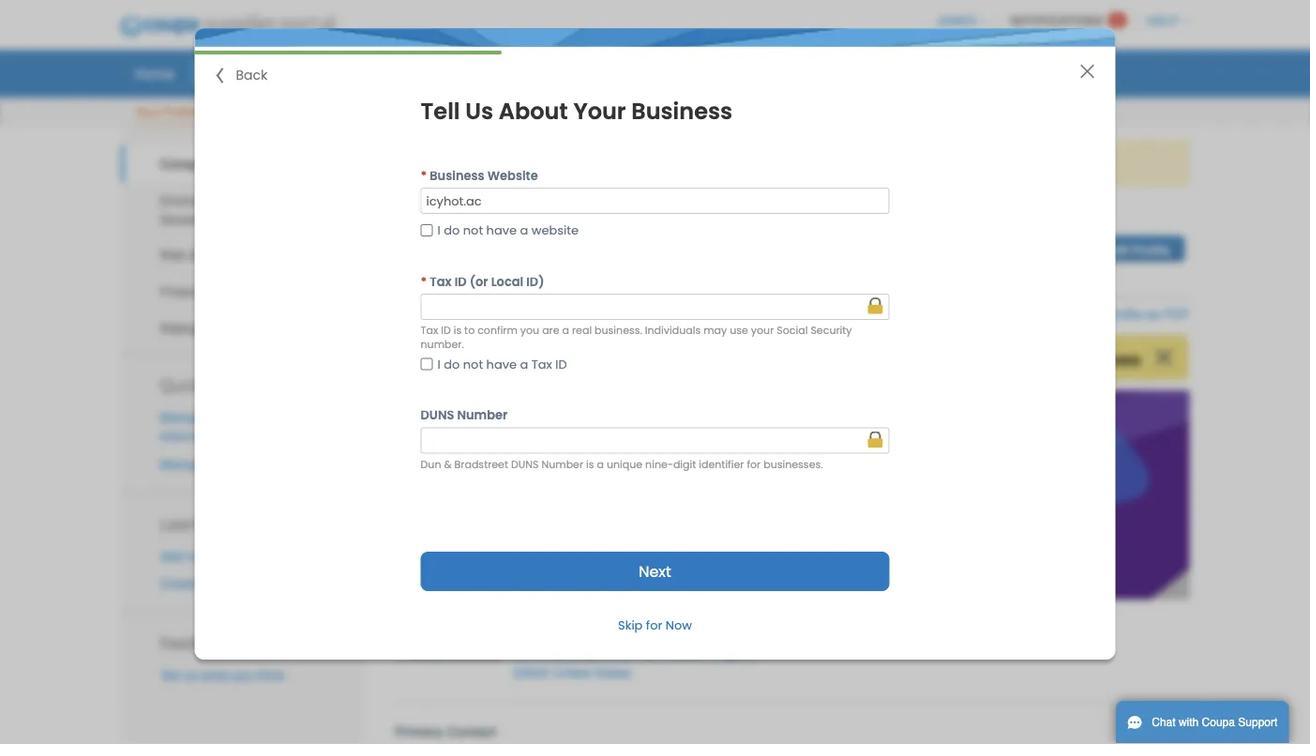 Task type: describe. For each thing, give the bounding box(es) containing it.
items
[[900, 155, 931, 171]]

confirm
[[478, 323, 518, 338]]

profile for company profile
[[223, 157, 264, 172]]

your inside dialog
[[574, 96, 626, 127]]

profile inside complete your profile to get discovered by coupa buyers that are looking for items in your category. alert
[[542, 155, 577, 171]]

additional information image
[[868, 297, 884, 314]]

tell us about your business dialog
[[195, 28, 1116, 660]]

chat with coupa support
[[1153, 716, 1278, 729]]

0 vertical spatial business
[[728, 63, 786, 83]]

i for i do not have a website
[[438, 222, 441, 239]]

complete for complete your profile to get discovered by coupa buyers that are looking for items in your category.
[[452, 155, 509, 171]]

coupa inside button
[[1203, 716, 1236, 729]]

setup link
[[1059, 59, 1121, 87]]

2 vertical spatial id
[[556, 356, 567, 373]]

your profile
[[135, 105, 197, 119]]

have for website
[[487, 222, 517, 239]]

entities
[[243, 456, 284, 471]]

manage legal entities
[[160, 456, 284, 471]]

profile for edit profile
[[1133, 242, 1171, 256]]

address
[[447, 647, 500, 662]]

now
[[666, 617, 692, 634]]

close image
[[1156, 348, 1173, 365]]

copy profile url
[[893, 306, 993, 322]]

skip for now button
[[603, 610, 707, 641]]

looking
[[836, 155, 877, 171]]

1 vertical spatial for
[[747, 458, 761, 472]]

download
[[1044, 306, 1102, 322]]

back button
[[217, 66, 268, 85]]

virginia,
[[710, 647, 757, 662]]

category.
[[978, 155, 1031, 171]]

I do not have a Tax ID checkbox
[[421, 352, 433, 377]]

profile for your profile
[[163, 105, 197, 119]]

profile for download profile as pdf
[[1106, 306, 1143, 322]]

performance for financial performance
[[216, 284, 291, 299]]

tell us what you think button
[[160, 666, 285, 685]]

back
[[236, 66, 268, 84]]

do for i do not have a tax id
[[444, 356, 460, 373]]

contact
[[448, 725, 497, 740]]

your right in at the top of page
[[949, 155, 975, 171]]

financial performance link
[[121, 274, 367, 310]]

lane,
[[601, 647, 634, 662]]

* for * tax id (or local id)
[[421, 273, 427, 290]]

learning
[[160, 512, 224, 534]]

james peterson image
[[395, 206, 470, 283]]

feedback
[[160, 632, 230, 654]]

manage payment information
[[160, 410, 262, 444]]

edit profile link
[[1092, 235, 1186, 262]]

1 horizontal spatial duns
[[511, 458, 539, 472]]

you inside tax id is to confirm you are a real business. individuals may use your social security number.
[[521, 323, 540, 338]]

your inside james peterson banner
[[547, 352, 574, 366]]

DUNS Number text field
[[421, 428, 890, 454]]

1 vertical spatial number
[[542, 458, 584, 472]]

is inside tax id is to confirm you are a real business. individuals may use your social security number.
[[454, 323, 462, 338]]

283 creekside lane, winchester, virginia, 22602 united states
[[513, 647, 757, 680]]

support inside chat with coupa support button
[[1239, 716, 1278, 729]]

performance for business performance
[[789, 63, 875, 83]]

by
[[685, 155, 699, 171]]

skip for now
[[618, 617, 692, 634]]

profile preview link
[[779, 306, 866, 322]]

you inside button
[[232, 668, 253, 683]]

url
[[967, 306, 993, 322]]

additional information image
[[868, 431, 884, 448]]

next button
[[421, 552, 890, 591]]

business performance link
[[715, 59, 887, 87]]

setup
[[1071, 63, 1109, 83]]

as
[[1146, 306, 1160, 322]]

risk
[[160, 248, 186, 263]]

for inside alert
[[881, 155, 896, 171]]

home link
[[122, 59, 187, 87]]

coupa inside alert
[[702, 155, 741, 171]]

next
[[639, 561, 672, 582]]

pdf
[[1164, 306, 1190, 322]]

* business website
[[421, 167, 538, 184]]

company profile
[[160, 157, 264, 172]]

i for i do not have a tax id
[[438, 356, 441, 373]]

I do not have a website checkbox
[[421, 218, 433, 242]]

asn link
[[495, 59, 546, 87]]

home
[[135, 63, 175, 83]]

links
[[206, 374, 243, 396]]

you inside james peterson banner
[[478, 352, 500, 366]]

website
[[488, 167, 538, 184]]

unique
[[607, 458, 643, 472]]

283
[[513, 647, 535, 662]]

& for dun & bradstreet duns number is a unique nine-digit identifier for businesses.
[[444, 458, 452, 472]]

your down the about
[[512, 155, 538, 171]]

manage payment information link
[[160, 410, 262, 444]]

center
[[228, 512, 278, 534]]

profile preview
[[779, 306, 866, 322]]

use
[[730, 323, 749, 338]]

risk & compliance
[[160, 248, 271, 263]]

think
[[257, 668, 285, 683]]

social
[[777, 323, 808, 338]]

james
[[490, 228, 567, 258]]

james peterson banner
[[388, 206, 1210, 703]]

skip
[[618, 617, 643, 634]]

ratings
[[160, 320, 205, 335]]

create a discoverable profile
[[160, 576, 327, 591]]

creekside
[[538, 647, 598, 662]]

we
[[410, 352, 428, 366]]

are inside alert
[[813, 155, 832, 171]]

add
[[160, 548, 183, 563]]

asn
[[507, 63, 534, 83]]

tax inside tax id is to confirm you are a real business. individuals may use your social security number.
[[421, 323, 438, 338]]

invoices
[[562, 63, 615, 83]]

catalogs
[[643, 63, 699, 83]]

1 vertical spatial business
[[632, 96, 733, 127]]

copy
[[893, 306, 924, 322]]

edit profile
[[1106, 242, 1171, 256]]

id inside tax id is to confirm you are a real business. individuals may use your social security number.
[[441, 323, 451, 338]]

chat with coupa support button
[[1117, 701, 1290, 744]]

manage for manage payment information
[[160, 410, 207, 425]]

do for i do not have a website
[[444, 222, 460, 239]]

tell for tell us what you think
[[160, 668, 180, 683]]

a left unique
[[597, 458, 604, 472]]

quick links
[[160, 374, 243, 396]]

registration
[[666, 352, 733, 366]]

learning center
[[160, 512, 278, 534]]

22602
[[513, 665, 549, 680]]

premium
[[326, 105, 375, 119]]

coupa supplier portal image
[[107, 3, 348, 50]]



Task type: vqa. For each thing, say whether or not it's contained in the screenshot.
Primary
yes



Task type: locate. For each thing, give the bounding box(es) containing it.
2 i from the top
[[438, 356, 441, 373]]

legal
[[211, 456, 239, 471]]

to for is
[[465, 323, 475, 338]]

more
[[187, 548, 217, 563]]

you right what
[[232, 668, 253, 683]]

1 i from the top
[[438, 222, 441, 239]]

website
[[532, 222, 579, 239]]

financial performance
[[160, 284, 291, 299]]

complete inside james peterson banner
[[1035, 352, 1091, 366]]

1 vertical spatial coupa
[[577, 352, 615, 366]]

i do not have a tax id
[[438, 356, 567, 373]]

noticed
[[432, 352, 475, 366]]

support right 'premium' at the left
[[378, 105, 421, 119]]

a left website
[[520, 222, 529, 239]]

* up i do not have a website option
[[421, 167, 427, 184]]

2 horizontal spatial you
[[521, 323, 540, 338]]

& inside environmental, social, governance & diversity
[[235, 212, 244, 227]]

to for profile
[[581, 155, 592, 171]]

copy profile url button
[[893, 305, 993, 323]]

283 creekside lane, winchester, virginia, 22602 united states link
[[513, 647, 757, 680]]

profile inside button
[[1106, 306, 1143, 322]]

2 horizontal spatial coupa
[[1203, 716, 1236, 729]]

about
[[499, 96, 568, 127]]

1 horizontal spatial tell
[[421, 96, 460, 127]]

2 vertical spatial profile
[[291, 576, 327, 591]]

1 not from the top
[[463, 222, 483, 239]]

0 vertical spatial for
[[881, 155, 896, 171]]

compliance
[[202, 248, 271, 263]]

primary address
[[395, 647, 500, 662]]

states
[[595, 665, 632, 680]]

is left unique
[[587, 458, 594, 472]]

business left 'website' at the top of the page
[[430, 167, 485, 184]]

is
[[454, 323, 462, 338], [587, 458, 594, 472]]

invoices link
[[550, 59, 628, 87]]

for inside button
[[646, 617, 663, 634]]

premium support link
[[325, 101, 422, 125]]

& inside 'tell us about your business' dialog
[[444, 458, 452, 472]]

2 horizontal spatial profile
[[927, 306, 963, 322]]

tax up we
[[421, 323, 438, 338]]

complete down download
[[1035, 352, 1091, 366]]

i right i do not have a website option
[[438, 222, 441, 239]]

support right with
[[1239, 716, 1278, 729]]

complete inside alert
[[452, 155, 509, 171]]

1 horizontal spatial your
[[574, 96, 626, 127]]

dun
[[421, 458, 441, 472]]

primary left "address"
[[395, 647, 444, 662]]

business down the "catalogs" link in the top of the page
[[632, 96, 733, 127]]

1 primary from the top
[[395, 647, 444, 662]]

2 horizontal spatial for
[[881, 155, 896, 171]]

0 vertical spatial id
[[455, 273, 467, 290]]

1 horizontal spatial number
[[542, 458, 584, 472]]

tell
[[421, 96, 460, 127], [160, 668, 180, 683]]

0 vertical spatial i
[[438, 222, 441, 239]]

None text field
[[421, 188, 890, 214], [421, 294, 890, 320], [421, 188, 890, 214], [421, 294, 890, 320]]

your
[[574, 96, 626, 127], [135, 105, 159, 119]]

not right i do not have a website option
[[463, 222, 483, 239]]

your down invoices link
[[574, 96, 626, 127]]

1 vertical spatial tell
[[160, 668, 180, 683]]

complete for complete process
[[1035, 352, 1091, 366]]

a right noticed
[[520, 356, 529, 373]]

1 vertical spatial duns
[[511, 458, 539, 472]]

complete your profile to get discovered by coupa buyers that are looking for items in your category. alert
[[395, 139, 1190, 187]]

is up noticed
[[454, 323, 462, 338]]

to left get
[[581, 155, 592, 171]]

add more customers link
[[160, 548, 281, 563]]

business right the catalogs
[[728, 63, 786, 83]]

0 vertical spatial have
[[487, 222, 517, 239]]

tell inside dialog
[[421, 96, 460, 127]]

2 vertical spatial business
[[430, 167, 485, 184]]

you up the started
[[521, 323, 540, 338]]

1 horizontal spatial coupa
[[702, 155, 741, 171]]

united
[[553, 665, 591, 680]]

to inside tax id is to confirm you are a real business. individuals may use your social security number.
[[465, 323, 475, 338]]

1 vertical spatial support
[[1239, 716, 1278, 729]]

(or
[[470, 273, 488, 290]]

in
[[935, 155, 945, 171]]

2 manage from the top
[[160, 456, 207, 471]]

your down home link
[[135, 105, 159, 119]]

your right "use" in the top right of the page
[[751, 323, 774, 338]]

to left confirm
[[465, 323, 475, 338]]

tax left (or
[[430, 273, 452, 290]]

duns right bradstreet on the bottom of the page
[[511, 458, 539, 472]]

0 vertical spatial primary
[[395, 647, 444, 662]]

1 horizontal spatial are
[[813, 155, 832, 171]]

2 have from the top
[[487, 356, 517, 373]]

with
[[1179, 716, 1199, 729]]

id left (or
[[455, 273, 467, 290]]

1 vertical spatial you
[[478, 352, 500, 366]]

0 vertical spatial complete
[[452, 155, 509, 171]]

number
[[457, 407, 508, 424], [542, 458, 584, 472]]

a right 'create'
[[203, 576, 210, 591]]

identifier
[[699, 458, 745, 472]]

business.
[[595, 323, 643, 338]]

your down real
[[547, 352, 574, 366]]

0 horizontal spatial tell
[[160, 668, 180, 683]]

not down number.
[[463, 356, 483, 373]]

catalogs link
[[631, 59, 712, 87]]

duns up dun
[[421, 407, 455, 424]]

1 vertical spatial id
[[441, 323, 451, 338]]

are right that
[[813, 155, 832, 171]]

for right skip at the left of the page
[[646, 617, 663, 634]]

performance
[[789, 63, 875, 83], [216, 284, 291, 299]]

1 vertical spatial profile
[[927, 306, 963, 322]]

1 horizontal spatial to
[[581, 155, 592, 171]]

your inside tax id is to confirm you are a real business. individuals may use your social security number.
[[751, 323, 774, 338]]

close image
[[1081, 64, 1096, 79]]

are inside tax id is to confirm you are a real business. individuals may use your social security number.
[[542, 323, 560, 338]]

complete your profile to get discovered by coupa buyers that are looking for items in your category.
[[452, 155, 1031, 171]]

business performance
[[728, 63, 875, 83]]

primary inside james peterson banner
[[395, 647, 444, 662]]

2 not from the top
[[463, 356, 483, 373]]

for left items
[[881, 155, 896, 171]]

2 vertical spatial tax
[[532, 356, 553, 373]]

environmental, social, governance & diversity
[[160, 193, 298, 227]]

profile right discoverable
[[291, 576, 327, 591]]

i right i do not have a tax id checkbox
[[438, 356, 441, 373]]

1 have from the top
[[487, 222, 517, 239]]

0 vertical spatial you
[[521, 323, 540, 338]]

& right ratings
[[208, 320, 217, 335]]

1 manage from the top
[[160, 410, 207, 425]]

profile up social
[[779, 306, 817, 322]]

process
[[1094, 352, 1142, 366]]

have down confirm
[[487, 356, 517, 373]]

individuals
[[645, 323, 701, 338]]

may
[[704, 323, 727, 338]]

profile up social,
[[223, 157, 264, 172]]

1 vertical spatial is
[[587, 458, 594, 472]]

number.
[[421, 338, 464, 352]]

1 horizontal spatial profile
[[542, 155, 577, 171]]

0 horizontal spatial to
[[465, 323, 475, 338]]

0 vertical spatial profile
[[542, 155, 577, 171]]

1 vertical spatial not
[[463, 356, 483, 373]]

* for * business website
[[421, 167, 427, 184]]

id right the started
[[556, 356, 567, 373]]

manage up information
[[160, 410, 207, 425]]

that
[[788, 155, 810, 171]]

1 vertical spatial to
[[465, 323, 475, 338]]

primary left contact on the left of the page
[[395, 725, 444, 740]]

2 vertical spatial you
[[232, 668, 253, 683]]

0 horizontal spatial for
[[646, 617, 663, 634]]

security
[[811, 323, 853, 338]]

1 horizontal spatial for
[[747, 458, 761, 472]]

do right i do not have a website option
[[444, 222, 460, 239]]

tell us about your business
[[421, 96, 733, 127]]

1 vertical spatial tax
[[421, 323, 438, 338]]

finished.
[[805, 352, 855, 366]]

manage down information
[[160, 456, 207, 471]]

we noticed you started your coupa verified registration but haven't finished.
[[410, 352, 855, 366]]

profile inside "link"
[[163, 105, 197, 119]]

complete down us
[[452, 155, 509, 171]]

are left real
[[542, 323, 560, 338]]

0 vertical spatial support
[[378, 105, 421, 119]]

2 vertical spatial coupa
[[1203, 716, 1236, 729]]

primary
[[395, 647, 444, 662], [395, 725, 444, 740]]

0 vertical spatial *
[[421, 167, 427, 184]]

1 vertical spatial have
[[487, 356, 517, 373]]

coupa inside james peterson banner
[[577, 352, 615, 366]]

a
[[520, 222, 529, 239], [563, 323, 570, 338], [520, 356, 529, 373], [597, 458, 604, 472], [203, 576, 210, 591]]

1 horizontal spatial you
[[478, 352, 500, 366]]

create a discoverable profile link
[[160, 576, 327, 591]]

winchester,
[[638, 647, 706, 662]]

& right the risk
[[189, 248, 198, 263]]

profile left "as"
[[1106, 306, 1143, 322]]

1 vertical spatial do
[[444, 356, 460, 373]]

performance up the references at the left top of page
[[216, 284, 291, 299]]

download profile as pdf button
[[1044, 305, 1190, 323]]

risk & compliance link
[[121, 237, 367, 274]]

* down i do not have a website option
[[421, 273, 427, 290]]

do down number.
[[444, 356, 460, 373]]

complete
[[452, 155, 509, 171], [1035, 352, 1091, 366]]

0 vertical spatial coupa
[[702, 155, 741, 171]]

1 vertical spatial complete
[[1035, 352, 1091, 366]]

ratings & references
[[160, 320, 288, 335]]

us
[[466, 96, 494, 127]]

& for ratings & references
[[208, 320, 217, 335]]

0 vertical spatial number
[[457, 407, 508, 424]]

have up local
[[487, 222, 517, 239]]

0 vertical spatial performance
[[789, 63, 875, 83]]

& for risk & compliance
[[189, 248, 198, 263]]

coupa down real
[[577, 352, 615, 366]]

& left the diversity on the top of the page
[[235, 212, 244, 227]]

1 vertical spatial i
[[438, 356, 441, 373]]

1 horizontal spatial is
[[587, 458, 594, 472]]

tax down id)
[[532, 356, 553, 373]]

performance up looking
[[789, 63, 875, 83]]

you down confirm
[[478, 352, 500, 366]]

1 vertical spatial manage
[[160, 456, 207, 471]]

2 do from the top
[[444, 356, 460, 373]]

coupa right with
[[1203, 716, 1236, 729]]

not for i do not have a website
[[463, 222, 483, 239]]

peterson
[[574, 228, 680, 258]]

1 vertical spatial performance
[[216, 284, 291, 299]]

1 horizontal spatial complete
[[1035, 352, 1091, 366]]

background image
[[395, 390, 1190, 600]]

us
[[183, 668, 197, 683]]

progress bar
[[195, 51, 502, 54]]

download profile as pdf
[[1044, 306, 1190, 322]]

number up bradstreet on the bottom of the page
[[457, 407, 508, 424]]

duns number
[[421, 407, 508, 424]]

0 vertical spatial is
[[454, 323, 462, 338]]

profile down the 'coupa supplier portal' image
[[203, 63, 245, 83]]

2 primary from the top
[[395, 725, 444, 740]]

2 * from the top
[[421, 273, 427, 290]]

0 vertical spatial do
[[444, 222, 460, 239]]

your inside "link"
[[135, 105, 159, 119]]

1 horizontal spatial performance
[[789, 63, 875, 83]]

progress bar inside 'tell us about your business' dialog
[[195, 51, 502, 54]]

0 horizontal spatial support
[[378, 105, 421, 119]]

1 vertical spatial are
[[542, 323, 560, 338]]

customers
[[221, 548, 281, 563]]

profile down home link
[[163, 105, 197, 119]]

0 horizontal spatial number
[[457, 407, 508, 424]]

1 horizontal spatial id
[[455, 273, 467, 290]]

0 vertical spatial are
[[813, 155, 832, 171]]

0 vertical spatial tax
[[430, 273, 452, 290]]

1 vertical spatial primary
[[395, 725, 444, 740]]

profile
[[542, 155, 577, 171], [927, 306, 963, 322], [291, 576, 327, 591]]

i do not have a website
[[438, 222, 579, 239]]

tax id is to confirm you are a real business. individuals may use your social security number.
[[421, 323, 853, 352]]

have for tax
[[487, 356, 517, 373]]

coupa
[[702, 155, 741, 171], [577, 352, 615, 366], [1203, 716, 1236, 729]]

coupa right by
[[702, 155, 741, 171]]

discoverable
[[214, 576, 288, 591]]

james peterson
[[490, 228, 680, 258]]

manage for manage legal entities
[[160, 456, 207, 471]]

id up noticed
[[441, 323, 451, 338]]

0 vertical spatial tell
[[421, 96, 460, 127]]

2 vertical spatial for
[[646, 617, 663, 634]]

0 horizontal spatial you
[[232, 668, 253, 683]]

2 horizontal spatial id
[[556, 356, 567, 373]]

have
[[487, 222, 517, 239], [487, 356, 517, 373]]

tell inside button
[[160, 668, 180, 683]]

manage inside manage payment information
[[160, 410, 207, 425]]

your profile link
[[134, 101, 198, 125]]

0 horizontal spatial performance
[[216, 284, 291, 299]]

profile right edit
[[1133, 242, 1171, 256]]

& right dun
[[444, 458, 452, 472]]

profile inside copy profile url button
[[927, 306, 963, 322]]

a left real
[[563, 323, 570, 338]]

0 horizontal spatial coupa
[[577, 352, 615, 366]]

number left unique
[[542, 458, 584, 472]]

dun & bradstreet duns number is a unique nine-digit identifier for businesses.
[[421, 458, 823, 472]]

0 horizontal spatial id
[[441, 323, 451, 338]]

0 horizontal spatial your
[[135, 105, 159, 119]]

primary for primary address
[[395, 647, 444, 662]]

tell for tell us about your business
[[421, 96, 460, 127]]

*
[[421, 167, 427, 184], [421, 273, 427, 290]]

profile left url
[[927, 306, 963, 322]]

business
[[728, 63, 786, 83], [632, 96, 733, 127], [430, 167, 485, 184]]

a inside tax id is to confirm you are a real business. individuals may use your social security number.
[[563, 323, 570, 338]]

0 vertical spatial not
[[463, 222, 483, 239]]

1 horizontal spatial support
[[1239, 716, 1278, 729]]

not for i do not have a tax id
[[463, 356, 483, 373]]

local
[[491, 273, 524, 290]]

information
[[160, 429, 225, 444]]

1 * from the top
[[421, 167, 427, 184]]

support inside premium support link
[[378, 105, 421, 119]]

1 vertical spatial *
[[421, 273, 427, 290]]

for right identifier
[[747, 458, 761, 472]]

profile link
[[190, 59, 257, 87]]

0 vertical spatial manage
[[160, 410, 207, 425]]

buyers
[[745, 155, 784, 171]]

0 vertical spatial to
[[581, 155, 592, 171]]

primary for primary contact
[[395, 725, 444, 740]]

0 horizontal spatial duns
[[421, 407, 455, 424]]

governance
[[160, 212, 232, 227]]

0 horizontal spatial is
[[454, 323, 462, 338]]

are
[[813, 155, 832, 171], [542, 323, 560, 338]]

0 horizontal spatial complete
[[452, 155, 509, 171]]

to inside alert
[[581, 155, 592, 171]]

references
[[221, 320, 288, 335]]

i
[[438, 222, 441, 239], [438, 356, 441, 373]]

environmental, social, governance & diversity link
[[121, 182, 367, 237]]

but
[[737, 352, 756, 366]]

profile left get
[[542, 155, 577, 171]]

0 vertical spatial duns
[[421, 407, 455, 424]]

1 do from the top
[[444, 222, 460, 239]]

0 horizontal spatial are
[[542, 323, 560, 338]]

chat
[[1153, 716, 1176, 729]]

0 horizontal spatial profile
[[291, 576, 327, 591]]



